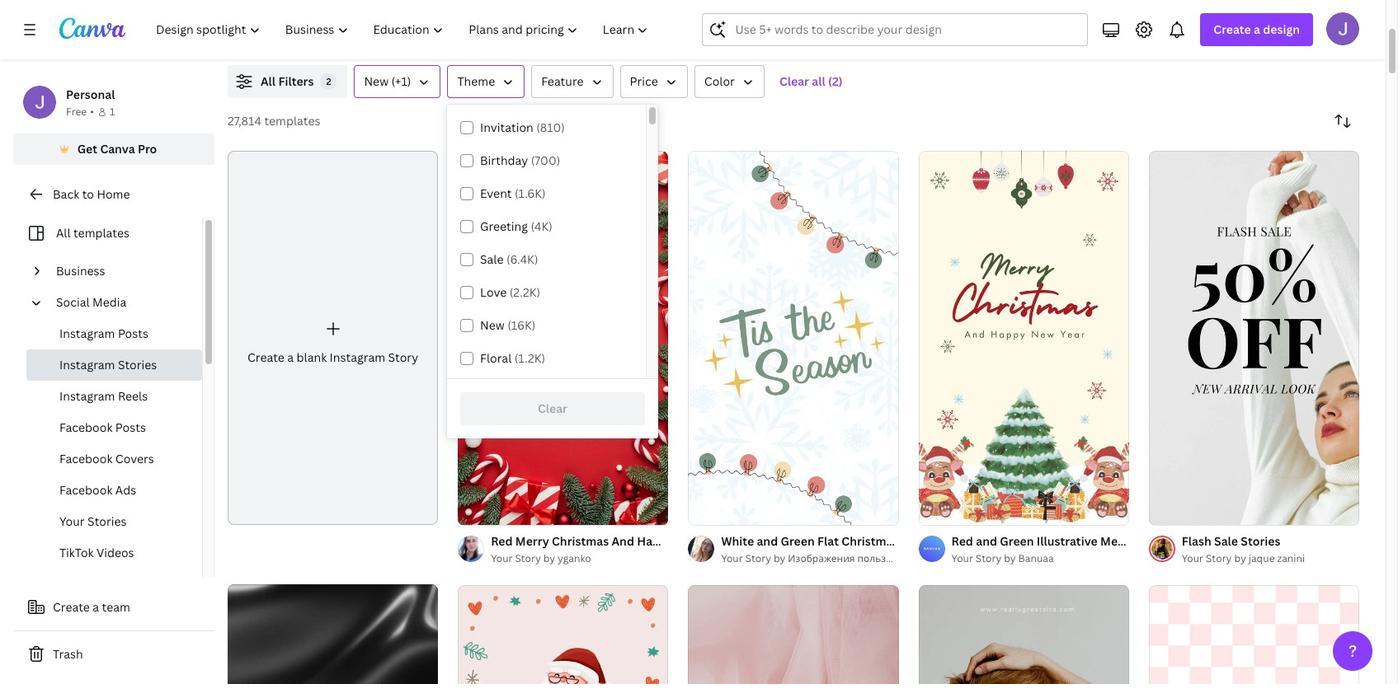 Task type: locate. For each thing, give the bounding box(es) containing it.
jacob simon image
[[1327, 12, 1360, 45]]

white minimal fashion new product collection marketing - your story image
[[919, 585, 1129, 685]]

new left '(16k)'
[[480, 318, 505, 333]]

0 horizontal spatial clear
[[538, 401, 568, 417]]

a for design
[[1254, 21, 1261, 37]]

instagram posts link
[[26, 318, 202, 350]]

3 facebook from the top
[[59, 483, 113, 498]]

to
[[82, 186, 94, 202]]

your down red
[[491, 552, 513, 566]]

blank
[[297, 350, 327, 365]]

love (2.2k)
[[480, 285, 540, 300]]

facebook posts link
[[26, 412, 202, 444]]

1 by from the left
[[543, 552, 555, 566]]

year
[[704, 534, 729, 549]]

facebook ads
[[59, 483, 136, 498]]

floral (1.2k)
[[480, 351, 545, 366]]

stories up the jaque
[[1241, 534, 1281, 549]]

social
[[56, 295, 90, 310]]

0 vertical spatial templates
[[264, 113, 320, 129]]

flash sale stories link
[[1182, 533, 1305, 551]]

new
[[364, 73, 389, 89], [480, 318, 505, 333], [677, 534, 702, 549]]

create inside create a design dropdown button
[[1214, 21, 1251, 37]]

0 vertical spatial clear
[[780, 73, 809, 89]]

green
[[781, 534, 815, 549]]

0 horizontal spatial all
[[56, 225, 71, 241]]

0 vertical spatial new
[[364, 73, 389, 89]]

instagram story templates image
[[1008, 0, 1360, 45]]

story inside "element"
[[388, 350, 418, 365]]

0 vertical spatial create
[[1214, 21, 1251, 37]]

facebook down instagram reels
[[59, 420, 113, 436]]

1 vertical spatial new
[[480, 318, 505, 333]]

by left 'banuaa' in the bottom right of the page
[[1004, 552, 1016, 566]]

pink abstract minimalist coming soon instagram story image
[[688, 585, 899, 685]]

posts for instagram posts
[[118, 326, 148, 342]]

flat
[[818, 534, 839, 549]]

2 vertical spatial new
[[677, 534, 702, 549]]

1 christmas from the left
[[552, 534, 609, 549]]

posts for facebook posts
[[115, 420, 146, 436]]

2 vertical spatial facebook
[[59, 483, 113, 498]]

(16k)
[[507, 318, 536, 333]]

2 vertical spatial stories
[[1241, 534, 1281, 549]]

stories inside your stories link
[[88, 514, 127, 530]]

2 by from the left
[[774, 552, 786, 566]]

stories down the facebook ads link
[[88, 514, 127, 530]]

price
[[630, 73, 658, 89]]

instagram for instagram posts
[[59, 326, 115, 342]]

by down "merry"
[[543, 552, 555, 566]]

stories for instagram stories
[[118, 357, 157, 373]]

christmas up your story by yganko link
[[552, 534, 609, 549]]

1 vertical spatial all
[[56, 225, 71, 241]]

(6.4k)
[[507, 252, 538, 267]]

theme button
[[447, 65, 525, 98]]

all left filters
[[261, 73, 276, 89]]

sale
[[480, 252, 504, 267], [1214, 534, 1238, 549]]

sale inside flash sale stories your story by jaque zanini
[[1214, 534, 1238, 549]]

1 horizontal spatial clear
[[780, 73, 809, 89]]

new left year
[[677, 534, 702, 549]]

facebook up your stories
[[59, 483, 113, 498]]

1 horizontal spatial sale
[[1214, 534, 1238, 549]]

new left '(+1)'
[[364, 73, 389, 89]]

2 christmas from the left
[[842, 534, 899, 549]]

flash
[[1182, 534, 1212, 549]]

4 by from the left
[[1234, 552, 1246, 566]]

instagram reels link
[[26, 381, 202, 412]]

2 facebook from the top
[[59, 451, 113, 467]]

0 vertical spatial stories
[[118, 357, 157, 373]]

greeting (4k)
[[480, 219, 553, 234]]

covers
[[115, 451, 154, 467]]

by
[[543, 552, 555, 566], [774, 552, 786, 566], [1004, 552, 1016, 566], [1234, 552, 1246, 566]]

a left blank at bottom left
[[287, 350, 294, 365]]

1 horizontal spatial templates
[[264, 113, 320, 129]]

(1.2k)
[[515, 351, 545, 366]]

color
[[704, 73, 735, 89]]

instagram reels
[[59, 389, 148, 404]]

merry
[[515, 534, 549, 549]]

yganko
[[558, 552, 591, 566]]

(+1)
[[391, 73, 411, 89]]

stories inside flash sale stories your story by jaque zanini
[[1241, 534, 1281, 549]]

facebook
[[59, 420, 113, 436], [59, 451, 113, 467], [59, 483, 113, 498]]

your down flash
[[1182, 552, 1204, 566]]

team
[[102, 600, 130, 615]]

изображения
[[788, 552, 855, 566]]

new for new (16k)
[[480, 318, 505, 333]]

floral
[[480, 351, 512, 366]]

your
[[59, 514, 85, 530], [491, 552, 513, 566], [721, 552, 743, 566], [952, 552, 973, 566], [1182, 552, 1204, 566]]

instagram right blank at bottom left
[[330, 350, 385, 365]]

a inside "element"
[[287, 350, 294, 365]]

new (+1) button
[[354, 65, 441, 98]]

1 vertical spatial stories
[[88, 514, 127, 530]]

posts down social media link in the top of the page
[[118, 326, 148, 342]]

1 vertical spatial a
[[287, 350, 294, 365]]

stories up 'reels'
[[118, 357, 157, 373]]

your story by yganko link
[[491, 551, 669, 567]]

zanini
[[1277, 552, 1305, 566]]

1 vertical spatial facebook
[[59, 451, 113, 467]]

a
[[1254, 21, 1261, 37], [287, 350, 294, 365], [93, 600, 99, 615]]

anzhelika
[[927, 552, 971, 566]]

your down "white"
[[721, 552, 743, 566]]

your story by изображения пользователя anzhelika link
[[721, 551, 971, 567]]

create a blank instagram story element
[[228, 151, 438, 525]]

27,814 templates
[[228, 113, 320, 129]]

1 vertical spatial create
[[248, 350, 285, 365]]

create a team
[[53, 600, 130, 615]]

instagram stories
[[59, 357, 157, 373]]

all
[[261, 73, 276, 89], [56, 225, 71, 241]]

by down and
[[774, 552, 786, 566]]

clear left all
[[780, 73, 809, 89]]

birthday (700)
[[480, 153, 560, 168]]

posts
[[118, 326, 148, 342], [115, 420, 146, 436]]

(4k)
[[531, 219, 553, 234]]

facebook covers
[[59, 451, 154, 467]]

a inside button
[[93, 600, 99, 615]]

0 horizontal spatial create
[[53, 600, 90, 615]]

create left design
[[1214, 21, 1251, 37]]

a left design
[[1254, 21, 1261, 37]]

your story by banuaa
[[952, 552, 1054, 566]]

design
[[1263, 21, 1300, 37]]

0 vertical spatial a
[[1254, 21, 1261, 37]]

christmas up пользователя
[[842, 534, 899, 549]]

0 horizontal spatial new
[[364, 73, 389, 89]]

stories
[[118, 357, 157, 373], [88, 514, 127, 530], [1241, 534, 1281, 549]]

0 horizontal spatial sale
[[480, 252, 504, 267]]

by down flash sale stories link
[[1234, 552, 1246, 566]]

0 horizontal spatial christmas
[[552, 534, 609, 549]]

1 horizontal spatial new
[[480, 318, 505, 333]]

2 horizontal spatial a
[[1254, 21, 1261, 37]]

filters
[[278, 73, 314, 89]]

new inside button
[[364, 73, 389, 89]]

by inside white and green flat christmas story your story by изображения пользователя anzhelika
[[774, 552, 786, 566]]

sale up your story by jaque zanini link
[[1214, 534, 1238, 549]]

1 horizontal spatial a
[[287, 350, 294, 365]]

create left blank at bottom left
[[248, 350, 285, 365]]

feature button
[[531, 65, 613, 98]]

create a blank instagram story link
[[228, 151, 438, 525]]

2 filter options selected element
[[320, 73, 337, 90]]

clear down '(1.2k)'
[[538, 401, 568, 417]]

red merry christmas and happy new year instagram story image
[[458, 151, 669, 525]]

Sort by button
[[1327, 105, 1360, 138]]

0 vertical spatial facebook
[[59, 420, 113, 436]]

1 facebook from the top
[[59, 420, 113, 436]]

instagram up 'facebook posts'
[[59, 389, 115, 404]]

0 horizontal spatial a
[[93, 600, 99, 615]]

templates down back to home
[[73, 225, 129, 241]]

0 vertical spatial sale
[[480, 252, 504, 267]]

0 vertical spatial all
[[261, 73, 276, 89]]

2 vertical spatial a
[[93, 600, 99, 615]]

your inside flash sale stories your story by jaque zanini
[[1182, 552, 1204, 566]]

create left team
[[53, 600, 90, 615]]

2 horizontal spatial new
[[677, 534, 702, 549]]

create for create a design
[[1214, 21, 1251, 37]]

templates down filters
[[264, 113, 320, 129]]

posts down 'reels'
[[115, 420, 146, 436]]

(2)
[[828, 73, 843, 89]]

0 horizontal spatial templates
[[73, 225, 129, 241]]

1 horizontal spatial all
[[261, 73, 276, 89]]

templates
[[264, 113, 320, 129], [73, 225, 129, 241]]

create inside create a blank instagram story "element"
[[248, 350, 285, 365]]

2 vertical spatial create
[[53, 600, 90, 615]]

invitation (810)
[[480, 120, 565, 135]]

None search field
[[702, 13, 1088, 46]]

create a design button
[[1201, 13, 1313, 46]]

facebook for facebook posts
[[59, 420, 113, 436]]

(810)
[[536, 120, 565, 135]]

a left team
[[93, 600, 99, 615]]

instagram down social media
[[59, 326, 115, 342]]

2 horizontal spatial create
[[1214, 21, 1251, 37]]

story
[[388, 350, 418, 365], [791, 534, 821, 549], [901, 534, 932, 549], [515, 552, 541, 566], [745, 552, 771, 566], [976, 552, 1002, 566], [1206, 552, 1232, 566]]

1 vertical spatial posts
[[115, 420, 146, 436]]

1 vertical spatial sale
[[1214, 534, 1238, 549]]

all for all filters
[[261, 73, 276, 89]]

create a design
[[1214, 21, 1300, 37]]

1 vertical spatial templates
[[73, 225, 129, 241]]

instagram for instagram reels
[[59, 389, 115, 404]]

1
[[110, 105, 115, 119]]

facebook up facebook ads on the bottom left
[[59, 451, 113, 467]]

1 horizontal spatial create
[[248, 350, 285, 365]]

1 vertical spatial clear
[[538, 401, 568, 417]]

reminder retro quote instagram story image
[[1149, 585, 1360, 685]]

templates for all templates
[[73, 225, 129, 241]]

all down 'back'
[[56, 225, 71, 241]]

sale left (6.4k)
[[480, 252, 504, 267]]

instagram right year
[[732, 534, 788, 549]]

a inside dropdown button
[[1254, 21, 1261, 37]]

0 vertical spatial posts
[[118, 326, 148, 342]]

color button
[[695, 65, 765, 98]]

пользователя
[[858, 552, 925, 566]]

1 horizontal spatial christmas
[[842, 534, 899, 549]]

instagram up instagram reels
[[59, 357, 115, 373]]

get canva pro button
[[13, 134, 214, 165]]

white and green flat christmas story link
[[721, 533, 932, 551]]

templates for 27,814 templates
[[264, 113, 320, 129]]

facebook for facebook ads
[[59, 483, 113, 498]]

create inside create a team button
[[53, 600, 90, 615]]

red and green illustrative merry christmas and happy new year instagram stroy image
[[919, 151, 1129, 525]]

white and green flat christmas story image
[[688, 151, 899, 525]]

your up tiktok
[[59, 514, 85, 530]]



Task type: vqa. For each thing, say whether or not it's contained in the screenshot.
Happy
yes



Task type: describe. For each thing, give the bounding box(es) containing it.
reels
[[118, 389, 148, 404]]

red illustrative merry christmas instagram story image
[[458, 585, 669, 685]]

•
[[90, 105, 94, 119]]

a for team
[[93, 600, 99, 615]]

tiktok videos link
[[26, 538, 202, 569]]

clear for clear all (2)
[[780, 73, 809, 89]]

new inside red merry christmas and happy new year instagram story your story by yganko
[[677, 534, 702, 549]]

red
[[491, 534, 513, 549]]

3 by from the left
[[1004, 552, 1016, 566]]

27,814
[[228, 113, 261, 129]]

invitation
[[480, 120, 534, 135]]

feature
[[541, 73, 584, 89]]

by inside red merry christmas and happy new year instagram story your story by yganko
[[543, 552, 555, 566]]

stories for your stories
[[88, 514, 127, 530]]

red merry christmas and happy new year instagram story your story by yganko
[[491, 534, 821, 566]]

white
[[721, 534, 754, 549]]

flash sale stories image
[[1149, 151, 1360, 525]]

back to home link
[[13, 178, 214, 211]]

facebook covers link
[[26, 444, 202, 475]]

happy
[[637, 534, 674, 549]]

clear button
[[460, 393, 645, 426]]

create a blank instagram story
[[248, 350, 418, 365]]

instagram inside "element"
[[330, 350, 385, 365]]

facebook for facebook covers
[[59, 451, 113, 467]]

by inside flash sale stories your story by jaque zanini
[[1234, 552, 1246, 566]]

videos
[[97, 545, 134, 561]]

personal
[[66, 87, 115, 102]]

free
[[66, 105, 87, 119]]

event (1.6k)
[[480, 186, 546, 201]]

all
[[812, 73, 826, 89]]

pro
[[138, 141, 157, 157]]

tiktok videos
[[59, 545, 134, 561]]

get
[[77, 141, 97, 157]]

your right пользователя
[[952, 552, 973, 566]]

story inside flash sale stories your story by jaque zanini
[[1206, 552, 1232, 566]]

canva
[[100, 141, 135, 157]]

2
[[326, 75, 331, 87]]

new for new (+1)
[[364, 73, 389, 89]]

sale (6.4k)
[[480, 252, 538, 267]]

ads
[[115, 483, 136, 498]]

instagram posts
[[59, 326, 148, 342]]

create for create a blank instagram story
[[248, 350, 285, 365]]

all for all templates
[[56, 225, 71, 241]]

business
[[56, 263, 105, 279]]

and
[[612, 534, 634, 549]]

top level navigation element
[[145, 13, 663, 46]]

instagram for instagram stories
[[59, 357, 115, 373]]

back
[[53, 186, 79, 202]]

your inside white and green flat christmas story your story by изображения пользователя anzhelika
[[721, 552, 743, 566]]

christmas inside red merry christmas and happy new year instagram story your story by yganko
[[552, 534, 609, 549]]

back to home
[[53, 186, 130, 202]]

flash sale stories your story by jaque zanini
[[1182, 534, 1305, 566]]

love
[[480, 285, 507, 300]]

and
[[757, 534, 778, 549]]

your story by banuaa link
[[952, 551, 1129, 567]]

get canva pro
[[77, 141, 157, 157]]

a for blank
[[287, 350, 294, 365]]

white and green flat christmas story your story by изображения пользователя anzhelika
[[721, 534, 971, 566]]

Search search field
[[735, 14, 1078, 45]]

your stories
[[59, 514, 127, 530]]

create for create a team
[[53, 600, 90, 615]]

price button
[[620, 65, 688, 98]]

new (+1)
[[364, 73, 411, 89]]

all filters
[[261, 73, 314, 89]]

facebook posts
[[59, 420, 146, 436]]

clear all (2) button
[[771, 65, 851, 98]]

new (16k)
[[480, 318, 536, 333]]

red merry christmas and happy new year instagram story link
[[491, 533, 821, 551]]

social media link
[[49, 287, 192, 318]]

your story by jaque zanini link
[[1182, 551, 1305, 567]]

create a team button
[[13, 592, 214, 625]]

facebook ads link
[[26, 475, 202, 507]]

all templates link
[[23, 218, 192, 249]]

theme
[[457, 73, 495, 89]]

clear for clear
[[538, 401, 568, 417]]

home
[[97, 186, 130, 202]]

your inside red merry christmas and happy new year instagram story your story by yganko
[[491, 552, 513, 566]]

trash
[[53, 647, 83, 662]]

all templates
[[56, 225, 129, 241]]

social media
[[56, 295, 126, 310]]

(2.2k)
[[510, 285, 540, 300]]

tiktok
[[59, 545, 94, 561]]

christmas inside white and green flat christmas story your story by изображения пользователя anzhelika
[[842, 534, 899, 549]]

birthday
[[480, 153, 528, 168]]

business link
[[49, 256, 192, 287]]

event
[[480, 186, 512, 201]]

free •
[[66, 105, 94, 119]]

your stories link
[[26, 507, 202, 538]]

instagram inside red merry christmas and happy new year instagram story your story by yganko
[[732, 534, 788, 549]]



